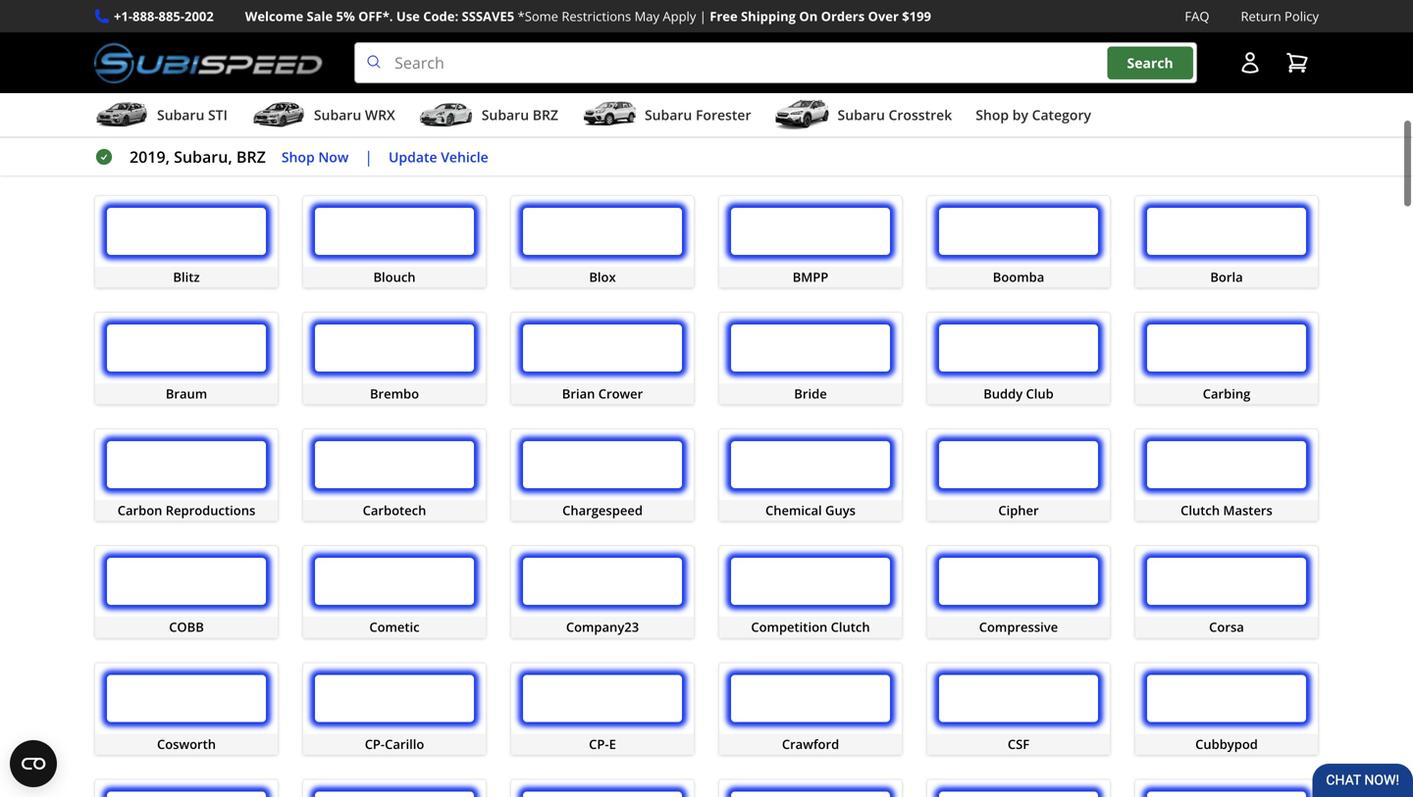 Task type: describe. For each thing, give the bounding box(es) containing it.
subaru for subaru sti
[[157, 106, 204, 124]]

buddy club
[[984, 384, 1054, 402]]

reproductions
[[166, 501, 255, 519]]

$199
[[902, 7, 931, 25]]

club
[[1026, 384, 1054, 402]]

update
[[389, 147, 437, 166]]

guys
[[825, 501, 856, 519]]

buddy club link
[[926, 311, 1111, 404]]

cipher
[[998, 501, 1039, 519]]

bc
[[364, 150, 381, 168]]

free
[[710, 7, 738, 25]]

buddy
[[984, 384, 1023, 402]]

a subaru wrx thumbnail image image
[[251, 100, 306, 130]]

2002
[[185, 7, 214, 25]]

bc racing
[[364, 150, 425, 168]]

brian
[[562, 384, 595, 402]]

subaru forester button
[[582, 97, 751, 137]]

faq
[[1185, 7, 1210, 25]]

autostyled link
[[718, 0, 903, 54]]

button image
[[1239, 51, 1262, 75]]

braum
[[166, 384, 207, 402]]

subaru wrx
[[314, 106, 395, 124]]

awe tuning link
[[94, 77, 279, 171]]

crawford link
[[718, 662, 903, 755]]

carillo
[[385, 735, 424, 753]]

bride
[[794, 384, 827, 402]]

orders
[[821, 7, 865, 25]]

cp-carillo link
[[302, 662, 487, 755]]

csf link
[[926, 662, 1111, 755]]

blitz link
[[94, 194, 279, 287]]

a subaru brz thumbnail image image
[[419, 100, 474, 130]]

subaru for subaru forester
[[645, 106, 692, 124]]

vehicle
[[441, 147, 488, 166]]

company23
[[566, 618, 639, 636]]

carbotech
[[363, 501, 426, 519]]

borla
[[1210, 267, 1243, 285]]

welcome sale 5% off*. use code: sssave5 *some restrictions may apply | free shipping on orders over $199
[[245, 7, 931, 25]]

cipher link
[[926, 428, 1111, 521]]

subaru for subaru crosstrek
[[838, 106, 885, 124]]

category
[[1032, 106, 1091, 124]]

update vehicle
[[389, 147, 488, 166]]

subaru sti button
[[94, 97, 228, 137]]

sale
[[307, 7, 333, 25]]

885-
[[159, 7, 185, 25]]

cometic
[[369, 618, 420, 636]]

autostyled
[[777, 33, 844, 51]]

a subaru sti thumbnail image image
[[94, 100, 149, 130]]

cubbypod
[[1195, 735, 1258, 753]]

blouch
[[373, 267, 416, 285]]

chemical guys link
[[718, 428, 903, 521]]

5%
[[336, 7, 355, 25]]

shipping
[[741, 7, 796, 25]]

awe
[[150, 150, 178, 168]]

cp- for e
[[589, 735, 609, 753]]

brian crower
[[562, 384, 643, 402]]

masters
[[1223, 501, 1273, 519]]

cometic link
[[302, 545, 487, 638]]

welcome
[[245, 7, 303, 25]]

subaru,
[[174, 146, 232, 167]]

bride link
[[718, 311, 903, 404]]

avest
[[1002, 33, 1036, 51]]

cubbypod link
[[1135, 662, 1319, 755]]

code:
[[423, 7, 458, 25]]

cp- for carillo
[[365, 735, 385, 753]]

carbotech link
[[302, 428, 487, 521]]

*some
[[518, 7, 558, 25]]

search button
[[1108, 46, 1193, 79]]

brembo link
[[302, 311, 487, 404]]

corsa link
[[1135, 545, 1319, 638]]

carbing
[[1203, 384, 1251, 402]]

off*.
[[358, 7, 393, 25]]

bmpp
[[793, 267, 829, 285]]

competition clutch
[[751, 618, 870, 636]]

cp-carillo
[[365, 735, 424, 753]]

subaru crosstrek
[[838, 106, 952, 124]]

forester
[[696, 106, 751, 124]]

faq link
[[1185, 6, 1210, 27]]

subispeed logo image
[[94, 42, 323, 84]]

competition
[[751, 618, 828, 636]]

blouch link
[[302, 194, 487, 287]]

subaru crosstrek button
[[775, 97, 952, 137]]

boomba link
[[926, 194, 1111, 287]]

policy
[[1285, 7, 1319, 25]]



Task type: locate. For each thing, give the bounding box(es) containing it.
1 horizontal spatial shop
[[976, 106, 1009, 124]]

autopower
[[568, 33, 637, 51]]

update vehicle button
[[389, 146, 488, 168]]

wrx
[[365, 106, 395, 124]]

carbon
[[117, 501, 162, 519]]

0 vertical spatial brz
[[533, 106, 558, 124]]

avo
[[1176, 33, 1202, 51]]

clutch
[[1181, 501, 1220, 519], [831, 618, 870, 636]]

subaru up "vehicle"
[[482, 106, 529, 124]]

blitz
[[173, 267, 200, 285]]

| right now
[[364, 146, 373, 167]]

1 cp- from the left
[[365, 735, 385, 753]]

company23 link
[[510, 545, 695, 638]]

chargespeed
[[562, 501, 643, 519]]

crower
[[598, 384, 643, 402]]

subaru for subaru wrx
[[314, 106, 361, 124]]

shop for shop by category
[[976, 106, 1009, 124]]

avest link
[[926, 0, 1111, 54]]

subaru wrx button
[[251, 97, 395, 137]]

blox link
[[510, 194, 695, 287]]

2 subaru from the left
[[314, 106, 361, 124]]

by
[[1013, 106, 1028, 124]]

1 vertical spatial |
[[364, 146, 373, 167]]

1 horizontal spatial clutch
[[1181, 501, 1220, 519]]

competition clutch link
[[718, 545, 903, 638]]

clutch left masters on the right bottom
[[1181, 501, 1220, 519]]

braum link
[[94, 311, 279, 404]]

csf
[[1008, 735, 1030, 753]]

subaru inside 'subaru sti' dropdown button
[[157, 106, 204, 124]]

subaru right a subaru crosstrek thumbnail image at top right
[[838, 106, 885, 124]]

0 horizontal spatial brz
[[236, 146, 266, 167]]

brz inside dropdown button
[[533, 106, 558, 124]]

subaru
[[157, 106, 204, 124], [314, 106, 361, 124], [482, 106, 529, 124], [645, 106, 692, 124], [838, 106, 885, 124]]

search
[[1127, 53, 1174, 72]]

1 horizontal spatial brz
[[533, 106, 558, 124]]

0 vertical spatial clutch
[[1181, 501, 1220, 519]]

crosstrek
[[889, 106, 952, 124]]

5 subaru from the left
[[838, 106, 885, 124]]

avo turboworld
[[1176, 33, 1278, 51]]

sti
[[208, 106, 228, 124]]

2019,
[[130, 146, 170, 167]]

sssave5
[[462, 7, 514, 25]]

2 cp- from the left
[[589, 735, 609, 753]]

compressive link
[[926, 545, 1111, 638]]

shop left now
[[282, 147, 315, 166]]

brz right subaru,
[[236, 146, 266, 167]]

+1-888-885-2002
[[114, 7, 214, 25]]

0 horizontal spatial |
[[364, 146, 373, 167]]

apply
[[663, 7, 696, 25]]

2019, subaru, brz
[[130, 146, 266, 167]]

bc racing link
[[302, 77, 487, 171]]

awe tuning
[[150, 150, 223, 168]]

| left free
[[699, 7, 706, 25]]

+1-
[[114, 7, 133, 25]]

+1-888-885-2002 link
[[114, 6, 214, 27]]

clutch masters link
[[1135, 428, 1319, 521]]

shop for shop now
[[282, 147, 315, 166]]

shop now
[[282, 147, 349, 166]]

autometer
[[361, 33, 428, 51]]

1 subaru from the left
[[157, 106, 204, 124]]

carbing link
[[1135, 311, 1319, 404]]

0 horizontal spatial cp-
[[365, 735, 385, 753]]

cp-e
[[589, 735, 616, 753]]

chemical guys
[[766, 501, 856, 519]]

subaru inside subaru crosstrek dropdown button
[[838, 106, 885, 124]]

1 vertical spatial shop
[[282, 147, 315, 166]]

return policy link
[[1241, 6, 1319, 27]]

autometer link
[[302, 0, 487, 54]]

subaru brz
[[482, 106, 558, 124]]

return
[[1241, 7, 1281, 25]]

cp-
[[365, 735, 385, 753], [589, 735, 609, 753]]

subaru sti
[[157, 106, 228, 124]]

a subaru forester thumbnail image image
[[582, 100, 637, 130]]

chemical
[[766, 501, 822, 519]]

shop
[[976, 106, 1009, 124], [282, 147, 315, 166]]

shop by category
[[976, 106, 1091, 124]]

tuning
[[181, 150, 223, 168]]

brz left the a subaru forester thumbnail image
[[533, 106, 558, 124]]

e
[[609, 735, 616, 753]]

racing
[[384, 150, 425, 168]]

subaru inside 'subaru forester' dropdown button
[[645, 106, 692, 124]]

avo turboworld link
[[1135, 0, 1319, 54]]

0 vertical spatial |
[[699, 7, 706, 25]]

1 horizontal spatial |
[[699, 7, 706, 25]]

may
[[635, 7, 660, 25]]

borla link
[[1135, 194, 1319, 287]]

a subaru crosstrek thumbnail image image
[[775, 100, 830, 130]]

4 subaru from the left
[[645, 106, 692, 124]]

3 subaru from the left
[[482, 106, 529, 124]]

subaru left forester
[[645, 106, 692, 124]]

cosworth link
[[94, 662, 279, 755]]

open widget image
[[10, 741, 57, 788]]

search input field
[[354, 42, 1197, 84]]

subaru inside the 'subaru wrx' dropdown button
[[314, 106, 361, 124]]

1 vertical spatial clutch
[[831, 618, 870, 636]]

autopower link
[[510, 0, 695, 54]]

subaru inside subaru brz dropdown button
[[482, 106, 529, 124]]

shop inside dropdown button
[[976, 106, 1009, 124]]

subaru brz button
[[419, 97, 558, 137]]

cobb link
[[94, 545, 279, 638]]

shop left by
[[976, 106, 1009, 124]]

cp-e link
[[510, 662, 695, 755]]

1 vertical spatial brz
[[236, 146, 266, 167]]

compressive
[[979, 618, 1058, 636]]

crawford
[[782, 735, 839, 753]]

shop by category button
[[976, 97, 1091, 137]]

subaru for subaru brz
[[482, 106, 529, 124]]

clutch right competition
[[831, 618, 870, 636]]

turboworld
[[1206, 33, 1278, 51]]

carbon reproductions
[[117, 501, 255, 519]]

cosworth
[[157, 735, 216, 753]]

0 horizontal spatial shop
[[282, 147, 315, 166]]

1 horizontal spatial cp-
[[589, 735, 609, 753]]

0 horizontal spatial clutch
[[831, 618, 870, 636]]

subaru forester
[[645, 106, 751, 124]]

brian crower link
[[510, 311, 695, 404]]

over
[[868, 7, 899, 25]]

cobb
[[169, 618, 204, 636]]

subaru up now
[[314, 106, 361, 124]]

0 vertical spatial shop
[[976, 106, 1009, 124]]

subaru left sti
[[157, 106, 204, 124]]

restrictions
[[562, 7, 631, 25]]

on
[[799, 7, 818, 25]]



Task type: vqa. For each thing, say whether or not it's contained in the screenshot.
2022,
no



